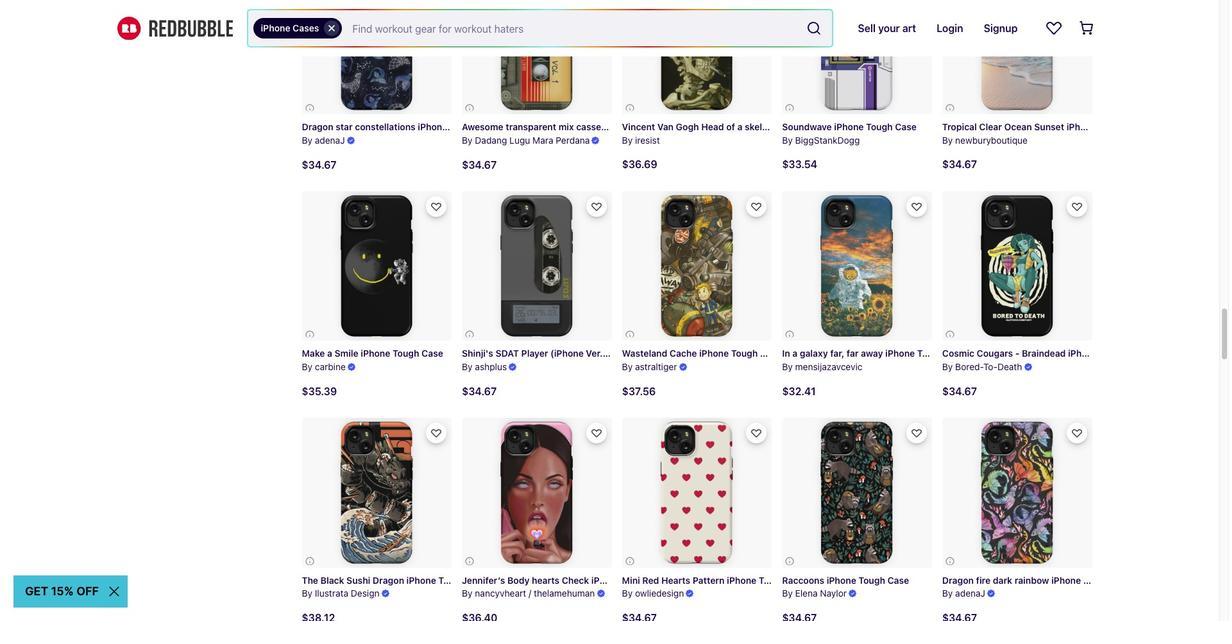 Task type: vqa. For each thing, say whether or not it's contained in the screenshot.
Curry to the bottom
no



Task type: locate. For each thing, give the bounding box(es) containing it.
galaxy
[[800, 348, 828, 359]]

Search term search field
[[342, 10, 802, 46]]

owliedesign
[[635, 588, 684, 599]]

by inside soundwave iphone tough case by biggstankdogg
[[782, 135, 793, 145]]

0 vertical spatial adenaj
[[315, 135, 345, 145]]

dragon up design
[[373, 575, 404, 586]]

iphone right "sunset"
[[1067, 121, 1096, 132]]

nancyvheart
[[475, 588, 526, 599]]

cosmic cougars - braindead iphone tough case image
[[942, 191, 1092, 341]]

dragon left fire
[[942, 575, 974, 586]]

adenaj for star
[[315, 135, 345, 145]]

$34.67 for awesome transparent mix cassette tape volume 1 iphone tough case
[[462, 159, 497, 170]]

shinji's sdat player (iphone ver.) iphone tough case image
[[462, 191, 612, 341]]

dragon star constellations iphone tough case
[[302, 121, 500, 132]]

hearts
[[661, 575, 691, 586]]

by elena naylor
[[782, 588, 847, 599]]

iphone right away
[[886, 348, 915, 359]]

a right the in
[[793, 348, 798, 359]]

$34.67 down bored-
[[942, 386, 977, 397]]

$32.41
[[782, 386, 816, 397]]

cougars
[[977, 348, 1013, 359]]

by owliedesign
[[622, 588, 684, 599]]

mara
[[533, 135, 553, 145]]

by for cosmic cougars - braindead iphone tough case
[[942, 361, 953, 372]]

$34.67 down tropical in the right of the page
[[942, 159, 977, 170]]

soundwave
[[782, 121, 832, 132]]

death
[[998, 361, 1022, 372]]

1 horizontal spatial by adenaj
[[942, 588, 986, 599]]

by carbine
[[302, 361, 346, 372]]

ilustrata
[[315, 588, 348, 599]]

elena
[[795, 588, 818, 599]]

case
[[479, 121, 500, 132], [738, 121, 760, 132], [895, 121, 917, 132], [1128, 121, 1149, 132], [422, 348, 443, 359], [670, 348, 691, 359], [946, 348, 968, 359], [760, 348, 782, 359], [1129, 348, 1151, 359], [467, 575, 489, 586], [652, 575, 674, 586], [888, 575, 909, 586], [788, 575, 810, 586], [1112, 575, 1134, 586]]

volume
[[637, 121, 669, 132]]

awesome transparent mix cassette tape volume 1 iphone tough case
[[462, 121, 760, 132]]

perdana
[[556, 135, 590, 145]]

$34.67 down dadang at the top of the page
[[462, 159, 497, 170]]

$36.69
[[622, 159, 657, 170]]

0 horizontal spatial a
[[327, 348, 332, 359]]

0 horizontal spatial by adenaj
[[302, 135, 345, 145]]

by adenaj
[[302, 135, 345, 145], [942, 588, 986, 599]]

tough inside soundwave iphone tough case by biggstankdogg
[[866, 121, 893, 132]]

cases
[[293, 22, 319, 33]]

iphone left cases
[[261, 22, 290, 33]]

fire
[[976, 575, 991, 586]]

in
[[782, 348, 790, 359]]

adenaj down star
[[315, 135, 345, 145]]

1 horizontal spatial a
[[793, 348, 798, 359]]

1
[[671, 121, 675, 132]]

by for dragon fire dark rainbow iphone tough case
[[942, 588, 953, 599]]

$35.39
[[302, 386, 337, 397]]

soundwave iphone tough case image
[[782, 0, 932, 114]]

in a galaxy far, far away iphone tough case image
[[782, 191, 932, 341]]

bored-
[[955, 361, 984, 372]]

by adenaj for star
[[302, 135, 345, 145]]

a for make
[[327, 348, 332, 359]]

in a galaxy far, far away iphone tough case by mensijazavcevic
[[782, 348, 968, 372]]

astraltiger
[[635, 361, 677, 372]]

wasteland cache iphone tough case image
[[622, 191, 772, 341]]

body
[[507, 575, 530, 586]]

wasteland cache iphone tough case
[[622, 348, 782, 359]]

a inside in a galaxy far, far away iphone tough case by mensijazavcevic
[[793, 348, 798, 359]]

star
[[336, 121, 353, 132]]

$34.67 for cosmic cougars - braindead iphone tough case
[[942, 386, 977, 397]]

away
[[861, 348, 883, 359]]

adenaj down fire
[[955, 588, 986, 599]]

2 horizontal spatial dragon
[[942, 575, 974, 586]]

by adenaj down fire
[[942, 588, 986, 599]]

ashplus
[[475, 361, 507, 372]]

$34.67 for dragon star constellations iphone tough case
[[302, 159, 337, 170]]

1 vertical spatial by adenaj
[[942, 588, 986, 599]]

by for shinji's sdat player (iphone ver.) iphone tough case
[[462, 361, 473, 372]]

iPhone Cases field
[[248, 10, 832, 46]]

by astraltiger
[[622, 361, 677, 372]]

$34.67 down star
[[302, 159, 337, 170]]

dragon
[[302, 121, 333, 132], [373, 575, 404, 586], [942, 575, 974, 586]]

1 horizontal spatial adenaj
[[955, 588, 986, 599]]

1 a from the left
[[327, 348, 332, 359]]

iphone inside soundwave iphone tough case by biggstankdogg
[[834, 121, 864, 132]]

make
[[302, 348, 325, 359]]

a up carbine
[[327, 348, 332, 359]]

constellations
[[355, 121, 416, 132]]

iphone cases button
[[253, 18, 342, 38]]

$33.54
[[782, 159, 817, 170]]

$34.67
[[942, 159, 977, 170], [302, 159, 337, 170], [462, 159, 497, 170], [462, 386, 497, 397], [942, 386, 977, 397]]

0 vertical spatial by adenaj
[[302, 135, 345, 145]]

by
[[302, 135, 312, 145], [462, 135, 473, 145], [782, 135, 793, 145], [622, 135, 633, 145], [942, 135, 953, 145], [302, 361, 312, 372], [462, 361, 473, 372], [782, 361, 793, 372], [622, 361, 633, 372], [942, 361, 953, 372], [302, 588, 312, 599], [462, 588, 473, 599], [782, 588, 793, 599], [622, 588, 633, 599], [942, 588, 953, 599]]

by adenaj down star
[[302, 135, 345, 145]]

newburyboutique
[[955, 135, 1028, 145]]

0 horizontal spatial dragon
[[302, 121, 333, 132]]

biggstankdogg
[[795, 135, 860, 145]]

by dadang lugu mara perdana
[[462, 135, 590, 145]]

red
[[643, 575, 659, 586]]

cache
[[670, 348, 697, 359]]

adenaj
[[315, 135, 345, 145], [955, 588, 986, 599]]

make a smile iphone tough case image
[[302, 191, 452, 341]]

iphone right smile
[[361, 348, 390, 359]]

1 vertical spatial adenaj
[[955, 588, 986, 599]]

jennifer's
[[462, 575, 505, 586]]

hearts
[[532, 575, 560, 586]]

2 a from the left
[[793, 348, 798, 359]]

iphone up 'biggstankdogg'
[[834, 121, 864, 132]]

smile
[[335, 348, 359, 359]]

raccoons
[[782, 575, 825, 586]]

dragon left star
[[302, 121, 333, 132]]

iphone
[[261, 22, 290, 33], [418, 121, 447, 132], [678, 121, 707, 132], [834, 121, 864, 132], [1067, 121, 1096, 132], [361, 348, 390, 359], [609, 348, 638, 359], [886, 348, 915, 359], [699, 348, 729, 359], [1068, 348, 1098, 359], [407, 575, 436, 586], [591, 575, 621, 586], [827, 575, 856, 586], [727, 575, 757, 586], [1052, 575, 1081, 586]]

iphone left mini
[[591, 575, 621, 586]]

by for dragon star constellations iphone tough case
[[302, 135, 312, 145]]

$34.67 down 'by ashplus'
[[462, 386, 497, 397]]

jennifer's body hearts check iphone tough case
[[462, 575, 674, 586]]

cassette
[[576, 121, 613, 132]]

dragon star constellations iphone tough case image
[[302, 0, 452, 114]]

by ilustrata design
[[302, 588, 380, 599]]

mini red hearts pattern iphone tough case image
[[622, 418, 772, 568]]

0 horizontal spatial adenaj
[[315, 135, 345, 145]]

a
[[327, 348, 332, 359], [793, 348, 798, 359]]

case inside soundwave iphone tough case by biggstankdogg
[[895, 121, 917, 132]]

check
[[562, 575, 589, 586]]

jennifer's body hearts check iphone tough case image
[[462, 418, 612, 568]]



Task type: describe. For each thing, give the bounding box(es) containing it.
iphone right constellations at the top left
[[418, 121, 447, 132]]

by inside in a galaxy far, far away iphone tough case by mensijazavcevic
[[782, 361, 793, 372]]

$34.67 for shinji's sdat player (iphone ver.) iphone tough case
[[462, 386, 497, 397]]

1 horizontal spatial dragon
[[373, 575, 404, 586]]

raccoons iphone tough case
[[782, 575, 909, 586]]

adenaj for fire
[[955, 588, 986, 599]]

player
[[521, 348, 548, 359]]

by nancyvheart / thelamehuman
[[462, 588, 595, 599]]

naylor
[[820, 588, 847, 599]]

$37.56
[[622, 386, 656, 397]]

far,
[[830, 348, 845, 359]]

sunset
[[1034, 121, 1065, 132]]

transparent
[[506, 121, 556, 132]]

iphone right the braindead
[[1068, 348, 1098, 359]]

mensijazavcevic
[[795, 361, 863, 372]]

clear
[[979, 121, 1002, 132]]

by for jennifer's body hearts check iphone tough case
[[462, 588, 473, 599]]

tough inside tropical clear ocean sunset iphone tough case by newburyboutique
[[1099, 121, 1125, 132]]

iphone up naylor
[[827, 575, 856, 586]]

redbubble logo image
[[117, 17, 233, 40]]

iphone inside in a galaxy far, far away iphone tough case by mensijazavcevic
[[886, 348, 915, 359]]

iphone inside button
[[261, 22, 290, 33]]

case inside in a galaxy far, far away iphone tough case by mensijazavcevic
[[946, 348, 968, 359]]

soundwave iphone tough case by biggstankdogg
[[782, 121, 917, 145]]

raccoons iphone tough case image
[[782, 418, 932, 568]]

black
[[321, 575, 344, 586]]

mix
[[559, 121, 574, 132]]

make a smile iphone tough case
[[302, 348, 443, 359]]

thelamehuman
[[534, 588, 595, 599]]

dark
[[993, 575, 1013, 586]]

iphone right pattern
[[727, 575, 757, 586]]

ver.)
[[586, 348, 606, 359]]

a for in
[[793, 348, 798, 359]]

by for awesome transparent mix cassette tape volume 1 iphone tough case
[[462, 135, 473, 145]]

sushi
[[347, 575, 370, 586]]

iphone left jennifer's
[[407, 575, 436, 586]]

iphone right 'cache'
[[699, 348, 729, 359]]

dragon fire dark rainbow iphone tough case
[[942, 575, 1134, 586]]

the black sushi dragon iphone tough case
[[302, 575, 489, 586]]

by for make a smile iphone tough case
[[302, 361, 312, 372]]

mini red hearts pattern iphone tough case
[[622, 575, 810, 586]]

tape
[[616, 121, 635, 132]]

$34.67 for tropical clear ocean sunset iphone tough case
[[942, 159, 977, 170]]

sdat
[[496, 348, 519, 359]]

design
[[351, 588, 380, 599]]

rainbow
[[1015, 575, 1049, 586]]

tropical clear ocean sunset iphone tough case by newburyboutique
[[942, 121, 1149, 145]]

carbine
[[315, 361, 346, 372]]

dragon fire dark rainbow iphone tough case image
[[942, 418, 1092, 568]]

iresist
[[635, 135, 660, 145]]

by for raccoons iphone tough case
[[782, 588, 793, 599]]

/
[[529, 588, 531, 599]]

far
[[847, 348, 859, 359]]

iphone right rainbow
[[1052, 575, 1081, 586]]

by adenaj for fire
[[942, 588, 986, 599]]

by for wasteland cache iphone tough case
[[622, 361, 633, 372]]

tough inside in a galaxy far, far away iphone tough case by mensijazavcevic
[[917, 348, 944, 359]]

by inside tropical clear ocean sunset iphone tough case by newburyboutique
[[942, 135, 953, 145]]

braindead
[[1022, 348, 1066, 359]]

awesome transparent mix cassette tape volume 1 iphone tough case image
[[462, 0, 612, 114]]

mini
[[622, 575, 640, 586]]

wasteland
[[622, 348, 668, 359]]

by for the black sushi dragon iphone tough case
[[302, 588, 312, 599]]

tropical clear ocean sunset iphone tough case image
[[942, 0, 1092, 114]]

by ashplus
[[462, 361, 507, 372]]

by iresist
[[622, 135, 660, 145]]

dragon for dragon fire dark rainbow iphone tough case
[[942, 575, 974, 586]]

dadang
[[475, 135, 507, 145]]

to-
[[984, 361, 998, 372]]

ocean
[[1004, 121, 1032, 132]]

lugu
[[510, 135, 530, 145]]

vincent van gogh head of a skeleton with a burning cigarette famous painting hd high quality iphone tough case image
[[622, 0, 772, 114]]

(iphone
[[551, 348, 584, 359]]

awesome
[[462, 121, 504, 132]]

iphone right ver.)
[[609, 348, 638, 359]]

iphone inside tropical clear ocean sunset iphone tough case by newburyboutique
[[1067, 121, 1096, 132]]

cosmic
[[942, 348, 975, 359]]

iphone cases
[[261, 22, 319, 33]]

the black sushi dragon iphone tough case image
[[302, 418, 452, 568]]

dragon for dragon star constellations iphone tough case
[[302, 121, 333, 132]]

-
[[1016, 348, 1020, 359]]

by bored-to-death
[[942, 361, 1022, 372]]

cosmic cougars - braindead iphone tough case
[[942, 348, 1151, 359]]

by for mini red hearts pattern iphone tough case
[[622, 588, 633, 599]]

pattern
[[693, 575, 725, 586]]

shinji's
[[462, 348, 493, 359]]

iphone right 1
[[678, 121, 707, 132]]

shinji's sdat player (iphone ver.) iphone tough case
[[462, 348, 691, 359]]

case inside tropical clear ocean sunset iphone tough case by newburyboutique
[[1128, 121, 1149, 132]]

the
[[302, 575, 318, 586]]

tropical
[[942, 121, 977, 132]]



